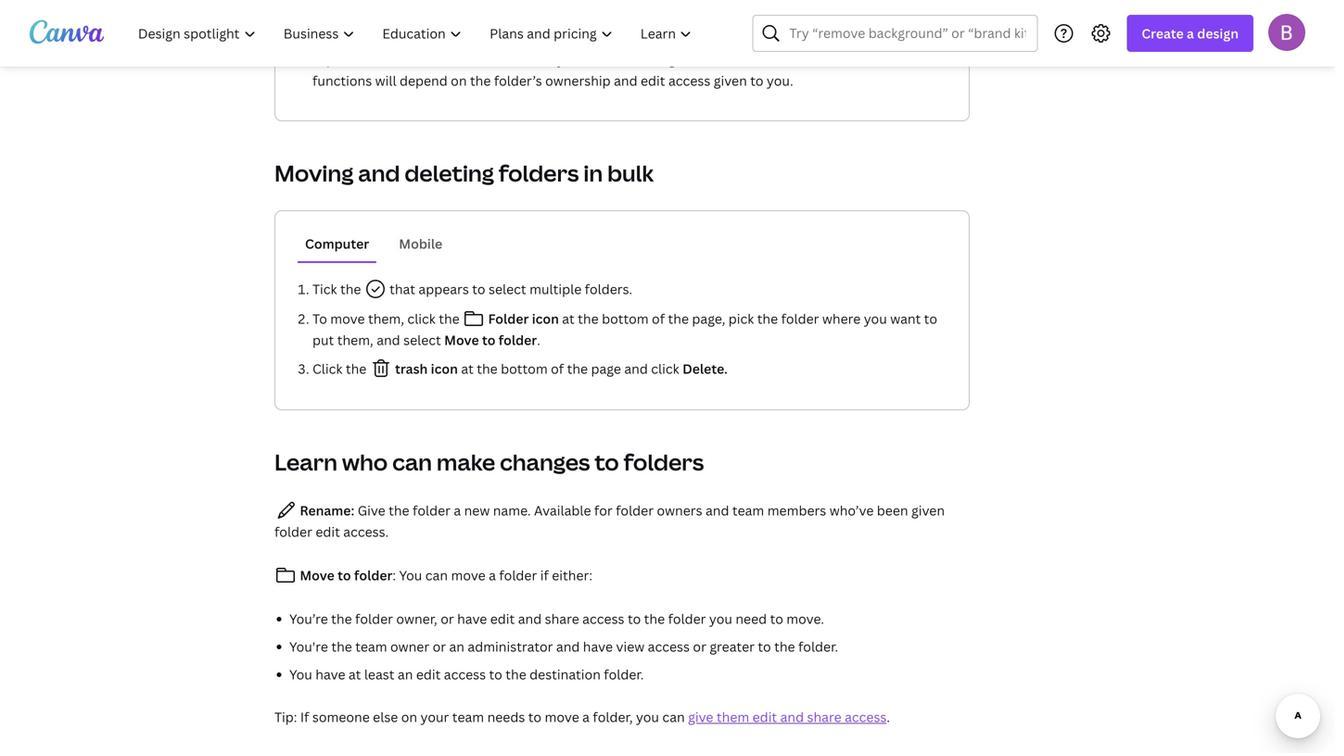 Task type: locate. For each thing, give the bounding box(es) containing it.
at for the
[[461, 360, 474, 378]]

0 vertical spatial have
[[457, 610, 487, 628]]

or right owner,
[[441, 610, 454, 628]]

you right where
[[864, 310, 887, 328]]

team right your
[[452, 709, 484, 726]]

want up ownership
[[584, 51, 614, 68]]

1 vertical spatial them,
[[337, 331, 373, 349]]

1 horizontal spatial that
[[824, 51, 850, 68]]

folder left the if
[[499, 567, 537, 585]]

of
[[652, 310, 665, 328], [551, 360, 564, 378]]

2 vertical spatial at
[[349, 666, 361, 684]]

the down move to folder .
[[477, 360, 498, 378]]

1 horizontal spatial an
[[449, 638, 464, 656]]

if
[[540, 567, 549, 585]]

0 vertical spatial at
[[562, 310, 575, 328]]

move right to on the left top of page
[[330, 310, 365, 328]]

a
[[1187, 25, 1194, 42], [454, 502, 461, 520], [489, 567, 496, 585], [582, 709, 590, 726]]

0 vertical spatial icon
[[443, 51, 470, 68]]

of left page
[[551, 360, 564, 378]]

folder up folder's
[[516, 51, 554, 68]]

given
[[714, 72, 747, 89], [911, 502, 945, 520]]

1 vertical spatial at
[[461, 360, 474, 378]]

the down folders.
[[578, 310, 599, 328]]

access
[[668, 72, 710, 89], [582, 610, 624, 628], [648, 638, 690, 656], [444, 666, 486, 684], [845, 709, 887, 726]]

0 horizontal spatial an
[[398, 666, 413, 684]]

mobile button
[[392, 226, 450, 261]]

1 vertical spatial bottom
[[501, 360, 548, 378]]

1 horizontal spatial at
[[461, 360, 474, 378]]

icon for at
[[532, 310, 559, 328]]

team left the members
[[732, 502, 764, 520]]

owner,
[[396, 610, 437, 628]]

to
[[617, 51, 631, 68], [750, 72, 763, 89], [472, 280, 485, 298], [924, 310, 937, 328], [482, 331, 495, 349], [595, 447, 619, 477], [338, 567, 351, 585], [628, 610, 641, 628], [770, 610, 783, 628], [758, 638, 771, 656], [489, 666, 502, 684], [528, 709, 541, 726]]

0 horizontal spatial move
[[330, 310, 365, 328]]

at for access
[[349, 666, 361, 684]]

that right note
[[824, 51, 850, 68]]

0 horizontal spatial team
[[355, 638, 387, 656]]

folder
[[516, 51, 554, 68], [781, 310, 819, 328], [499, 331, 537, 349], [413, 502, 451, 520], [616, 502, 654, 520], [274, 523, 312, 541], [354, 567, 393, 585], [499, 567, 537, 585], [355, 610, 393, 628], [668, 610, 706, 628]]

1 vertical spatial select
[[403, 331, 441, 349]]

1 vertical spatial you
[[289, 666, 312, 684]]

want right where
[[890, 310, 921, 328]]

the up view
[[644, 610, 665, 628]]

0 horizontal spatial have
[[315, 666, 345, 684]]

folders.
[[585, 280, 632, 298]]

2 vertical spatial can
[[662, 709, 685, 726]]

to left manage
[[617, 51, 631, 68]]

more
[[406, 51, 439, 68]]

or for have
[[441, 610, 454, 628]]

0 horizontal spatial select
[[403, 331, 441, 349]]

click
[[407, 310, 436, 328], [651, 360, 679, 378]]

1 horizontal spatial share
[[807, 709, 841, 726]]

1 horizontal spatial you
[[399, 567, 422, 585]]

note
[[790, 51, 821, 68]]

you down you're
[[289, 666, 312, 684]]

new
[[464, 502, 490, 520]]

the down appears in the left of the page
[[439, 310, 460, 328]]

the left 'page,'
[[668, 310, 689, 328]]

that
[[824, 51, 850, 68], [389, 280, 415, 298]]

given right been
[[911, 502, 945, 520]]

functions
[[312, 72, 372, 89]]

icon right more at the left
[[443, 51, 470, 68]]

create
[[1142, 25, 1184, 42]]

or left greater
[[693, 638, 706, 656]]

1 horizontal spatial move
[[451, 567, 486, 585]]

appears
[[418, 280, 469, 298]]

1 vertical spatial an
[[398, 666, 413, 684]]

delete.
[[682, 360, 728, 378]]

0 vertical spatial an
[[449, 638, 464, 656]]

your
[[420, 709, 449, 726]]

0 vertical spatial want
[[584, 51, 614, 68]]

0 vertical spatial team
[[732, 502, 764, 520]]

0 vertical spatial them,
[[368, 310, 404, 328]]

an
[[449, 638, 464, 656], [398, 666, 413, 684]]

select
[[489, 280, 526, 298], [403, 331, 441, 349]]

you right :
[[399, 567, 422, 585]]

share
[[545, 610, 579, 628], [807, 709, 841, 726]]

to right where
[[924, 310, 937, 328]]

0 vertical spatial bottom
[[602, 310, 649, 328]]

to
[[312, 310, 327, 328]]

create a design button
[[1127, 15, 1253, 52]]

edit inside the give the folder a new name. available for folder owners and team members who've been given folder edit access.
[[316, 523, 340, 541]]

2 vertical spatial move
[[545, 709, 579, 726]]

folders up 'owners'
[[624, 447, 704, 477]]

1 horizontal spatial bottom
[[602, 310, 649, 328]]

edit inside on the folder you want to manage and refer below. note that available functions will depend on the folder's ownership and edit access given to you.
[[641, 72, 665, 89]]

or right owner
[[433, 638, 446, 656]]

or
[[441, 610, 454, 628], [433, 638, 446, 656], [693, 638, 706, 656]]

move up you're
[[300, 567, 335, 585]]

move down the new
[[451, 567, 486, 585]]

0 horizontal spatial move
[[300, 567, 335, 585]]

icon right trash
[[431, 360, 458, 378]]

at down move to folder .
[[461, 360, 474, 378]]

team
[[732, 502, 764, 520], [355, 638, 387, 656], [452, 709, 484, 726]]

edit
[[641, 72, 665, 89], [316, 523, 340, 541], [490, 610, 515, 628], [416, 666, 441, 684], [752, 709, 777, 726]]

can
[[392, 447, 432, 477], [425, 567, 448, 585], [662, 709, 685, 726]]

edit down owner
[[416, 666, 441, 684]]

bottom down folders.
[[602, 310, 649, 328]]

available
[[534, 502, 591, 520]]

team inside the give the folder a new name. available for folder owners and team members who've been given folder edit access.
[[732, 502, 764, 520]]

1 horizontal spatial .
[[887, 709, 890, 726]]

1 vertical spatial move
[[451, 567, 486, 585]]

you right folder,
[[636, 709, 659, 726]]

0 horizontal spatial of
[[551, 360, 564, 378]]

access.
[[343, 523, 389, 541]]

on up the functions
[[338, 51, 354, 68]]

folder left need
[[668, 610, 706, 628]]

click left delete. on the right
[[651, 360, 679, 378]]

can right :
[[425, 567, 448, 585]]

folders left the in
[[499, 158, 579, 188]]

1 horizontal spatial move
[[444, 331, 479, 349]]

and left the refer
[[686, 51, 710, 68]]

move
[[330, 310, 365, 328], [451, 567, 486, 585], [545, 709, 579, 726]]

1 vertical spatial folder.
[[604, 666, 644, 684]]

destination
[[530, 666, 601, 684]]

tick the
[[312, 280, 361, 298]]

1 horizontal spatial want
[[890, 310, 921, 328]]

given down the refer
[[714, 72, 747, 89]]

at left least
[[349, 666, 361, 684]]

bottom down move to folder .
[[501, 360, 548, 378]]

an up you have at least an edit access to the destination folder.
[[449, 638, 464, 656]]

you have at least an edit access to the destination folder.
[[289, 666, 644, 684]]

refer
[[713, 51, 743, 68]]

0 vertical spatial share
[[545, 610, 579, 628]]

1 horizontal spatial given
[[911, 502, 945, 520]]

folder's
[[494, 72, 542, 89]]

view
[[616, 638, 645, 656]]

the right you're
[[331, 638, 352, 656]]

moving and deleting folders in bulk
[[274, 158, 654, 188]]

needs
[[487, 709, 525, 726]]

1 horizontal spatial select
[[489, 280, 526, 298]]

icon
[[443, 51, 470, 68], [532, 310, 559, 328], [431, 360, 458, 378]]

2 horizontal spatial move
[[545, 709, 579, 726]]

1 vertical spatial want
[[890, 310, 921, 328]]

at
[[562, 310, 575, 328], [461, 360, 474, 378], [349, 666, 361, 684]]

edit down manage
[[641, 72, 665, 89]]

0 horizontal spatial at
[[349, 666, 361, 684]]

folder down the access.
[[354, 567, 393, 585]]

a left design at top right
[[1187, 25, 1194, 42]]

move for move to folder .
[[444, 331, 479, 349]]

the right the click
[[346, 360, 367, 378]]

2 vertical spatial have
[[315, 666, 345, 684]]

2 vertical spatial team
[[452, 709, 484, 726]]

a left the if
[[489, 567, 496, 585]]

1 vertical spatial of
[[551, 360, 564, 378]]

to right appears in the left of the page
[[472, 280, 485, 298]]

0 vertical spatial select
[[489, 280, 526, 298]]

0 vertical spatial move
[[444, 331, 479, 349]]

a left the new
[[454, 502, 461, 520]]

0 horizontal spatial share
[[545, 610, 579, 628]]

to down need
[[758, 638, 771, 656]]

of inside at the bottom of the page, pick the folder where you want to put them, and select
[[652, 310, 665, 328]]

0 vertical spatial folders
[[499, 158, 579, 188]]

want inside on the folder you want to manage and refer below. note that available functions will depend on the folder's ownership and edit access given to you.
[[584, 51, 614, 68]]

1 vertical spatial given
[[911, 502, 945, 520]]

tip:
[[274, 709, 297, 726]]

and down to move them, click the
[[377, 331, 400, 349]]

0 horizontal spatial click
[[407, 310, 436, 328]]

0 vertical spatial folder.
[[798, 638, 838, 656]]

select up folder
[[489, 280, 526, 298]]

folder left owner,
[[355, 610, 393, 628]]

0 horizontal spatial want
[[584, 51, 614, 68]]

want
[[584, 51, 614, 68], [890, 310, 921, 328]]

the right the give
[[389, 502, 409, 520]]

folder. down move.
[[798, 638, 838, 656]]

the right pick
[[757, 310, 778, 328]]

share right the them
[[807, 709, 841, 726]]

have up "administrator"
[[457, 610, 487, 628]]

1 horizontal spatial of
[[652, 310, 665, 328]]

0 horizontal spatial .
[[537, 331, 540, 349]]

move to folder : you can move a folder if either:
[[297, 567, 592, 585]]

an right least
[[398, 666, 413, 684]]

0 vertical spatial you
[[399, 567, 422, 585]]

edit up "administrator"
[[490, 610, 515, 628]]

1 vertical spatial can
[[425, 567, 448, 585]]

the down move.
[[774, 638, 795, 656]]

depend
[[400, 72, 448, 89]]

computer
[[305, 235, 369, 253]]

you inside on the folder you want to manage and refer below. note that available functions will depend on the folder's ownership and edit access given to you.
[[557, 51, 580, 68]]

the right you're
[[331, 610, 352, 628]]

to up view
[[628, 610, 641, 628]]

to inside at the bottom of the page, pick the folder where you want to put them, and select
[[924, 310, 937, 328]]

them, right put
[[337, 331, 373, 349]]

folder left the new
[[413, 502, 451, 520]]

icon down "multiple"
[[532, 310, 559, 328]]

folder.
[[798, 638, 838, 656], [604, 666, 644, 684]]

1 horizontal spatial click
[[651, 360, 679, 378]]

select inside at the bottom of the page, pick the folder where you want to put them, and select
[[403, 331, 441, 349]]

to right need
[[770, 610, 783, 628]]

have down you're
[[315, 666, 345, 684]]

to up 'for'
[[595, 447, 619, 477]]

1 horizontal spatial team
[[452, 709, 484, 726]]

where
[[822, 310, 861, 328]]

have
[[457, 610, 487, 628], [583, 638, 613, 656], [315, 666, 345, 684]]

page,
[[692, 310, 725, 328]]

them, inside at the bottom of the page, pick the folder where you want to put them, and select
[[337, 331, 373, 349]]

move down appears in the left of the page
[[444, 331, 479, 349]]

them,
[[368, 310, 404, 328], [337, 331, 373, 349]]

team up least
[[355, 638, 387, 656]]

who
[[342, 447, 388, 477]]

greater
[[710, 638, 755, 656]]

click down appears in the left of the page
[[407, 310, 436, 328]]

been
[[877, 502, 908, 520]]

2 horizontal spatial at
[[562, 310, 575, 328]]

share up you're the team owner or an administrator and have view access or greater to the folder. on the bottom
[[545, 610, 579, 628]]

can left give
[[662, 709, 685, 726]]

the
[[357, 51, 378, 68], [492, 51, 513, 68], [470, 72, 491, 89], [340, 280, 361, 298], [439, 310, 460, 328], [578, 310, 599, 328], [668, 310, 689, 328], [757, 310, 778, 328], [346, 360, 367, 378], [477, 360, 498, 378], [567, 360, 588, 378], [389, 502, 409, 520], [331, 610, 352, 628], [644, 610, 665, 628], [331, 638, 352, 656], [774, 638, 795, 656], [506, 666, 526, 684]]

else
[[373, 709, 398, 726]]

select up trash
[[403, 331, 441, 349]]

on
[[338, 51, 354, 68], [473, 51, 489, 68], [451, 72, 467, 89], [401, 709, 417, 726]]

1 vertical spatial share
[[807, 709, 841, 726]]

move
[[444, 331, 479, 349], [300, 567, 335, 585]]

1 horizontal spatial folders
[[624, 447, 704, 477]]

you
[[557, 51, 580, 68], [864, 310, 887, 328], [709, 610, 732, 628], [636, 709, 659, 726]]

folder inside at the bottom of the page, pick the folder where you want to put them, and select
[[781, 310, 819, 328]]

0 horizontal spatial you
[[289, 666, 312, 684]]

changes
[[500, 447, 590, 477]]

administrator
[[468, 638, 553, 656]]

1 vertical spatial that
[[389, 280, 415, 298]]

at down "multiple"
[[562, 310, 575, 328]]

you inside at the bottom of the page, pick the folder where you want to put them, and select
[[864, 310, 887, 328]]

and inside the give the folder a new name. available for folder owners and team members who've been given folder edit access.
[[706, 502, 729, 520]]

folder inside on the folder you want to manage and refer below. note that available functions will depend on the folder's ownership and edit access given to you.
[[516, 51, 554, 68]]

and down manage
[[614, 72, 637, 89]]

1 vertical spatial icon
[[532, 310, 559, 328]]

1 vertical spatial move
[[300, 567, 335, 585]]

that up to move them, click the
[[389, 280, 415, 298]]

1 horizontal spatial have
[[457, 610, 487, 628]]

to down the access.
[[338, 567, 351, 585]]

2 horizontal spatial team
[[732, 502, 764, 520]]

0 horizontal spatial given
[[714, 72, 747, 89]]

0 vertical spatial click
[[407, 310, 436, 328]]

folder left where
[[781, 310, 819, 328]]

0 vertical spatial that
[[824, 51, 850, 68]]

0 vertical spatial of
[[652, 310, 665, 328]]

1 vertical spatial have
[[583, 638, 613, 656]]

0 vertical spatial given
[[714, 72, 747, 89]]

folder. down view
[[604, 666, 644, 684]]

Try "remove background" or "brand kit" search field
[[789, 16, 1026, 51]]

edit down rename: at the left of the page
[[316, 523, 340, 541]]



Task type: vqa. For each thing, say whether or not it's contained in the screenshot.
NOTES
no



Task type: describe. For each thing, give the bounding box(es) containing it.
0 vertical spatial can
[[392, 447, 432, 477]]

move.
[[786, 610, 824, 628]]

0 horizontal spatial folder.
[[604, 666, 644, 684]]

or for an
[[433, 638, 446, 656]]

you're the folder owner, or have edit and share access to the folder you need to move.
[[289, 610, 824, 628]]

bottom inside at the bottom of the page, pick the folder where you want to put them, and select
[[602, 310, 649, 328]]

trash icon at the bottom of the page and click delete.
[[392, 360, 728, 378]]

the left page
[[567, 360, 588, 378]]

owner
[[390, 638, 429, 656]]

trash
[[395, 360, 428, 378]]

either:
[[552, 567, 592, 585]]

to move them, click the
[[312, 310, 463, 328]]

a left folder,
[[582, 709, 590, 726]]

you.
[[767, 72, 793, 89]]

0 vertical spatial .
[[537, 331, 540, 349]]

the right tick
[[340, 280, 361, 298]]

the inside the give the folder a new name. available for folder owners and team members who've been given folder edit access.
[[389, 502, 409, 520]]

learn
[[274, 447, 337, 477]]

pick
[[728, 310, 754, 328]]

1 horizontal spatial folder.
[[798, 638, 838, 656]]

:
[[393, 567, 396, 585]]

move to folder .
[[441, 331, 540, 349]]

owners
[[657, 502, 702, 520]]

in
[[583, 158, 603, 188]]

1 vertical spatial folders
[[624, 447, 704, 477]]

move for move to folder : you can move a folder if either:
[[300, 567, 335, 585]]

least
[[364, 666, 394, 684]]

given inside on the folder you want to manage and refer below. note that available functions will depend on the folder's ownership and edit access given to you.
[[714, 72, 747, 89]]

0 vertical spatial move
[[330, 310, 365, 328]]

that inside on the folder you want to manage and refer below. note that available functions will depend on the folder's ownership and edit access given to you.
[[824, 51, 850, 68]]

0 horizontal spatial that
[[389, 280, 415, 298]]

you're
[[289, 638, 328, 656]]

folder down the folder icon
[[499, 331, 537, 349]]

0 horizontal spatial bottom
[[501, 360, 548, 378]]

2 horizontal spatial have
[[583, 638, 613, 656]]

you up greater
[[709, 610, 732, 628]]

someone
[[312, 709, 370, 726]]

and right page
[[624, 360, 648, 378]]

folder right 'for'
[[616, 502, 654, 520]]

make
[[437, 447, 495, 477]]

put
[[312, 331, 334, 349]]

0 horizontal spatial folders
[[499, 158, 579, 188]]

to down folder
[[482, 331, 495, 349]]

deleting
[[405, 158, 494, 188]]

to down "administrator"
[[489, 666, 502, 684]]

give
[[358, 502, 385, 520]]

more icon
[[403, 51, 470, 68]]

at inside at the bottom of the page, pick the folder where you want to put them, and select
[[562, 310, 575, 328]]

tap on the
[[312, 51, 381, 68]]

to left you.
[[750, 72, 763, 89]]

tick
[[312, 280, 337, 298]]

and right the them
[[780, 709, 804, 726]]

to right needs
[[528, 709, 541, 726]]

on right more icon
[[473, 51, 489, 68]]

access inside on the folder you want to manage and refer below. note that available functions will depend on the folder's ownership and edit access given to you.
[[668, 72, 710, 89]]

a inside the give the folder a new name. available for folder owners and team members who've been given folder edit access.
[[454, 502, 461, 520]]

members
[[767, 502, 826, 520]]

create a design
[[1142, 25, 1239, 42]]

tap
[[312, 51, 335, 68]]

want inside at the bottom of the page, pick the folder where you want to put them, and select
[[890, 310, 921, 328]]

folder icon
[[485, 310, 562, 328]]

2 vertical spatial icon
[[431, 360, 458, 378]]

name.
[[493, 502, 531, 520]]

a inside dropdown button
[[1187, 25, 1194, 42]]

available
[[853, 51, 909, 68]]

tip: if someone else on your team needs to move a folder, you can give them edit and share access .
[[274, 709, 890, 726]]

rename:
[[297, 502, 354, 520]]

1 vertical spatial click
[[651, 360, 679, 378]]

design
[[1197, 25, 1239, 42]]

give them edit and share access link
[[688, 709, 887, 726]]

and up destination
[[556, 638, 580, 656]]

them
[[717, 709, 749, 726]]

click
[[312, 360, 342, 378]]

and inside at the bottom of the page, pick the folder where you want to put them, and select
[[377, 331, 400, 349]]

on the folder you want to manage and refer below. note that available functions will depend on the folder's ownership and edit access given to you.
[[312, 51, 909, 89]]

learn who can make changes to folders
[[274, 447, 704, 477]]

manage
[[634, 51, 683, 68]]

folder,
[[593, 709, 633, 726]]

give the folder a new name. available for folder owners and team members who've been given folder edit access.
[[274, 502, 945, 541]]

given inside the give the folder a new name. available for folder owners and team members who've been given folder edit access.
[[911, 502, 945, 520]]

1 vertical spatial team
[[355, 638, 387, 656]]

who've
[[829, 502, 874, 520]]

page
[[591, 360, 621, 378]]

if
[[300, 709, 309, 726]]

on down more icon
[[451, 72, 467, 89]]

folder down rename: at the left of the page
[[274, 523, 312, 541]]

1 vertical spatial .
[[887, 709, 890, 726]]

edit right the them
[[752, 709, 777, 726]]

that appears to select multiple folders.
[[389, 280, 632, 298]]

the left folder's
[[470, 72, 491, 89]]

bob builder image
[[1268, 14, 1305, 51]]

and up "administrator"
[[518, 610, 542, 628]]

will
[[375, 72, 396, 89]]

moving
[[274, 158, 354, 188]]

and right moving
[[358, 158, 400, 188]]

folder
[[488, 310, 529, 328]]

mobile
[[399, 235, 442, 253]]

icon for on
[[443, 51, 470, 68]]

bulk
[[607, 158, 654, 188]]

give
[[688, 709, 713, 726]]

below.
[[746, 51, 787, 68]]

click the
[[312, 360, 370, 378]]

top level navigation element
[[126, 15, 708, 52]]

the down "administrator"
[[506, 666, 526, 684]]

you're
[[289, 610, 328, 628]]

at the bottom of the page, pick the folder where you want to put them, and select
[[312, 310, 937, 349]]

you're the team owner or an administrator and have view access or greater to the folder.
[[289, 638, 838, 656]]

the up 'will'
[[357, 51, 378, 68]]

computer button
[[298, 226, 377, 261]]

multiple
[[529, 280, 582, 298]]

ownership
[[545, 72, 611, 89]]

the up folder's
[[492, 51, 513, 68]]

on right else
[[401, 709, 417, 726]]

for
[[594, 502, 613, 520]]

need
[[736, 610, 767, 628]]



